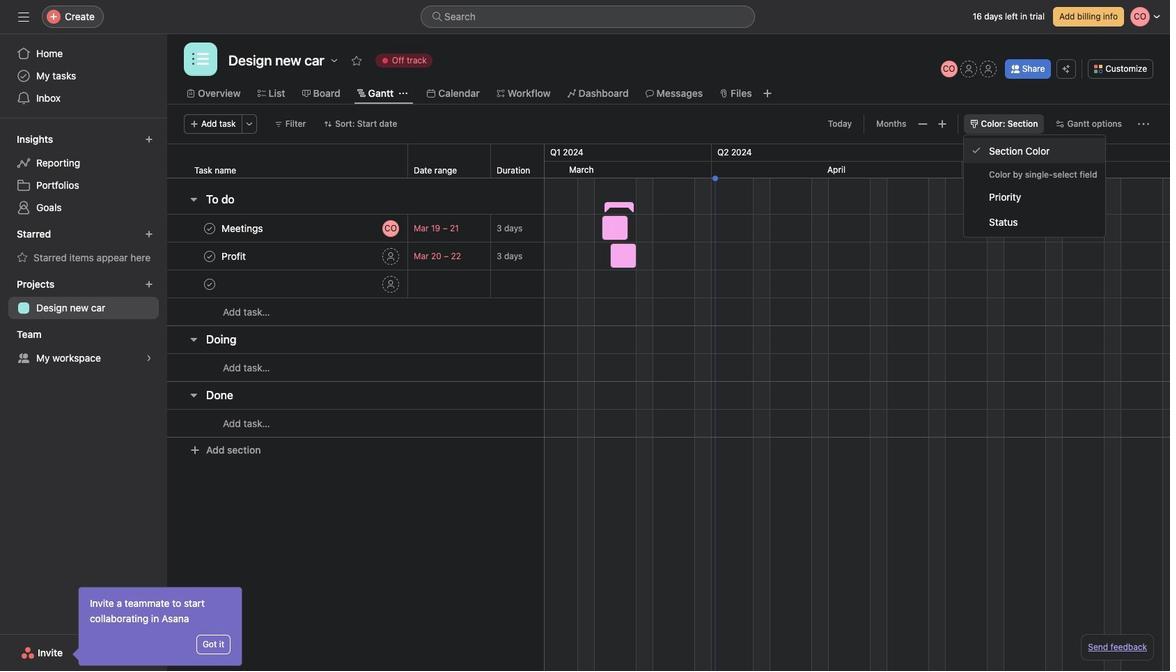 Task type: locate. For each thing, give the bounding box(es) containing it.
0 vertical spatial task name text field
[[219, 221, 267, 235]]

insights element
[[0, 127, 167, 222]]

task name text field for mark complete image inside meetings cell
[[219, 221, 267, 235]]

add items to starred image
[[145, 230, 153, 238]]

profit cell
[[167, 242, 408, 270]]

more actions image
[[245, 120, 253, 128]]

list image
[[192, 51, 209, 68]]

1 collapse task list for this group image from the top
[[188, 194, 199, 205]]

mark complete image
[[201, 220, 218, 237], [201, 248, 218, 265]]

1 vertical spatial row
[[167, 353, 544, 382]]

task name text field up profit cell
[[219, 221, 267, 235]]

2 mark complete checkbox from the top
[[201, 248, 218, 265]]

mark complete checkbox for task name 'text field' in meetings cell
[[201, 220, 218, 237]]

None text field
[[491, 271, 544, 297]]

mark complete checkbox for task name 'text field' in profit cell
[[201, 248, 218, 265]]

meetings cell
[[167, 214, 408, 243]]

row
[[167, 298, 544, 326], [167, 353, 544, 382], [167, 409, 544, 438]]

mark complete image inside profit cell
[[201, 248, 218, 265]]

mark complete checkbox inside profit cell
[[201, 248, 218, 265]]

2 list item from the top
[[167, 242, 544, 270]]

Mark complete checkbox
[[201, 220, 218, 237], [201, 248, 218, 265], [201, 276, 218, 292]]

list item
[[167, 214, 544, 243], [167, 242, 544, 270], [167, 270, 544, 298]]

mark complete checkbox inside meetings cell
[[201, 220, 218, 237]]

2 mark complete image from the top
[[201, 248, 218, 265]]

1 mark complete checkbox from the top
[[201, 220, 218, 237]]

task name text field inside meetings cell
[[219, 221, 267, 235]]

2 collapse task list for this group image from the top
[[188, 390, 199, 401]]

Task name text field
[[219, 221, 267, 235], [219, 249, 250, 263]]

1 vertical spatial collapse task list for this group image
[[188, 390, 199, 401]]

1 vertical spatial mark complete image
[[201, 248, 218, 265]]

1 task name text field from the top
[[219, 221, 267, 235]]

add to starred image
[[351, 55, 362, 66]]

add tab image
[[762, 88, 773, 99]]

collapse task list for this group image
[[188, 194, 199, 205], [188, 390, 199, 401]]

0 vertical spatial mark complete image
[[201, 220, 218, 237]]

collapse task list for this group image for 3rd row
[[188, 390, 199, 401]]

more actions image
[[1139, 118, 1150, 130]]

0 vertical spatial row
[[167, 298, 544, 326]]

1 vertical spatial task name text field
[[219, 249, 250, 263]]

projects element
[[0, 272, 167, 322]]

new project or portfolio image
[[145, 280, 153, 289]]

tooltip
[[75, 588, 242, 666]]

0 vertical spatial mark complete checkbox
[[201, 220, 218, 237]]

None text field
[[491, 216, 544, 241], [491, 244, 544, 269], [491, 216, 544, 241], [491, 244, 544, 269]]

2 vertical spatial row
[[167, 409, 544, 438]]

mark complete image inside meetings cell
[[201, 220, 218, 237]]

task name text field for mark complete image inside the profit cell
[[219, 249, 250, 263]]

task name text field down meetings cell
[[219, 249, 250, 263]]

collapse task list for this group image for 3rd list item from the bottom of the page
[[188, 194, 199, 205]]

cell
[[167, 270, 408, 298]]

list box
[[421, 6, 756, 28]]

1 vertical spatial mark complete checkbox
[[201, 248, 218, 265]]

task name text field inside profit cell
[[219, 249, 250, 263]]

2 task name text field from the top
[[219, 249, 250, 263]]

see details, my workspace image
[[145, 354, 153, 362]]

teams element
[[0, 322, 167, 372]]

0 vertical spatial collapse task list for this group image
[[188, 194, 199, 205]]

1 mark complete image from the top
[[201, 220, 218, 237]]

2 vertical spatial mark complete checkbox
[[201, 276, 218, 292]]



Task type: vqa. For each thing, say whether or not it's contained in the screenshot.
the top My
no



Task type: describe. For each thing, give the bounding box(es) containing it.
mark complete image for profit cell
[[201, 248, 218, 265]]

zoom out image
[[918, 118, 929, 130]]

3 row from the top
[[167, 409, 544, 438]]

1 row from the top
[[167, 298, 544, 326]]

collapse task list for this group image
[[188, 334, 199, 345]]

3 mark complete checkbox from the top
[[201, 276, 218, 292]]

new insights image
[[145, 135, 153, 144]]

ask ai image
[[1063, 65, 1071, 73]]

2 row from the top
[[167, 353, 544, 382]]

zoom in image
[[937, 118, 948, 130]]

1 list item from the top
[[167, 214, 544, 243]]

manage project members image
[[941, 61, 958, 77]]

mark complete image
[[201, 276, 218, 292]]

3 list item from the top
[[167, 270, 544, 298]]

mark complete image for meetings cell
[[201, 220, 218, 237]]

hide sidebar image
[[18, 11, 29, 22]]

starred element
[[0, 222, 167, 272]]

tab actions image
[[400, 89, 408, 98]]

global element
[[0, 34, 167, 118]]

toggle assignee popover image
[[383, 220, 399, 237]]



